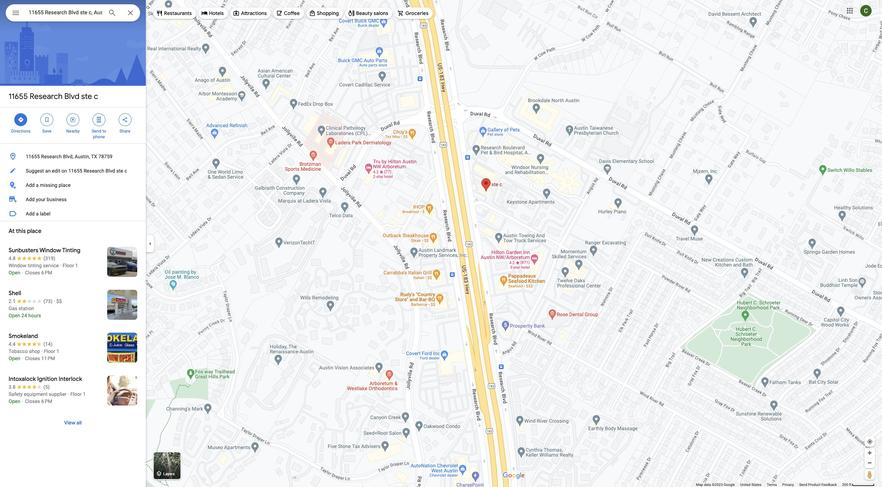 Task type: describe. For each thing, give the bounding box(es) containing it.
label
[[40, 211, 50, 217]]

6 pm for ignition
[[41, 399, 52, 405]]

coffee button
[[273, 5, 304, 22]]

 search field
[[6, 4, 140, 23]]

hotels button
[[198, 5, 228, 22]]

add for add a label
[[26, 211, 35, 217]]

show your location image
[[868, 439, 874, 445]]

google
[[724, 483, 736, 487]]

groceries
[[406, 10, 429, 16]]

0 vertical spatial ste
[[81, 92, 92, 102]]

3.8 stars 5 reviews image
[[9, 384, 50, 391]]

· inside safety equipment supplier · floor 1 open ⋅ closes 6 pm
[[68, 392, 69, 397]]

service
[[43, 263, 59, 269]]

safety
[[9, 392, 23, 397]]

austin,
[[75, 154, 90, 160]]

tx
[[91, 154, 97, 160]]

 button
[[6, 4, 26, 23]]

78759
[[98, 154, 113, 160]]

1 vertical spatial place
[[27, 228, 41, 235]]

· left $$
[[54, 299, 55, 304]]

privacy button
[[783, 483, 795, 488]]

footer inside google maps element
[[697, 483, 843, 488]]

intoxalock
[[9, 376, 36, 383]]

share
[[120, 129, 131, 134]]

beauty
[[356, 10, 373, 16]]


[[70, 116, 76, 124]]

11655 research blvd, austin, tx 78759
[[26, 154, 113, 160]]

add a missing place button
[[0, 178, 146, 192]]

shopping
[[317, 10, 339, 16]]

⋅ for sunbusters
[[21, 270, 24, 276]]

map data ©2023 google
[[697, 483, 736, 487]]

a for missing
[[36, 182, 39, 188]]

intoxalock ignition interlock
[[9, 376, 82, 383]]

2.1
[[9, 299, 16, 304]]

directions
[[11, 129, 31, 134]]

edit
[[52, 168, 60, 174]]

smokeland
[[9, 333, 38, 340]]

collapse side panel image
[[146, 240, 154, 248]]

restaurants button
[[153, 5, 196, 22]]

4.4
[[9, 342, 16, 347]]

11655 research blvd ste c main content
[[0, 0, 146, 488]]

research for blvd,
[[41, 154, 62, 160]]

view all
[[64, 420, 82, 426]]

save
[[42, 129, 52, 134]]

blvd,
[[63, 154, 74, 160]]

this
[[16, 228, 26, 235]]

safety equipment supplier · floor 1 open ⋅ closes 6 pm
[[9, 392, 86, 405]]

4.8
[[9, 256, 16, 262]]

equipment
[[24, 392, 48, 397]]


[[44, 116, 50, 124]]

11655 for 11655 research blvd, austin, tx 78759
[[26, 154, 40, 160]]


[[122, 116, 128, 124]]

missing
[[40, 182, 57, 188]]

price: moderate image
[[56, 299, 62, 304]]

google maps element
[[0, 0, 883, 488]]

0 horizontal spatial blvd
[[64, 92, 79, 102]]

blvd inside button
[[106, 168, 115, 174]]

states
[[752, 483, 762, 487]]

suggest an edit on 11655 research blvd ste c button
[[0, 164, 146, 178]]

window tinting service · floor 1 open ⋅ closes 6 pm
[[9, 263, 78, 276]]

0 horizontal spatial c
[[94, 92, 98, 102]]

shell
[[9, 290, 21, 297]]

open inside window tinting service · floor 1 open ⋅ closes 6 pm
[[9, 270, 20, 276]]

tinting
[[62, 247, 80, 254]]

map
[[697, 483, 704, 487]]

tobacco
[[9, 349, 28, 355]]

open inside safety equipment supplier · floor 1 open ⋅ closes 6 pm
[[9, 399, 20, 405]]

tinting
[[28, 263, 42, 269]]

add your business
[[26, 197, 67, 202]]

c inside suggest an edit on 11655 research blvd ste c button
[[125, 168, 127, 174]]

1 inside tobacco shop · floor 1 open ⋅ closes 11 pm
[[56, 349, 59, 355]]

restaurants
[[164, 10, 192, 16]]

send product feedback
[[800, 483, 838, 487]]

11655 for 11655 research blvd ste c
[[9, 92, 28, 102]]

phone
[[93, 135, 105, 140]]

zoom out image
[[868, 461, 873, 466]]

terms button
[[768, 483, 778, 488]]

200 ft button
[[843, 483, 875, 487]]

your
[[36, 197, 46, 202]]

on
[[62, 168, 67, 174]]

©2023
[[713, 483, 723, 487]]

1 for interlock
[[83, 392, 86, 397]]

research for blvd
[[30, 92, 63, 102]]

(14)
[[43, 342, 53, 347]]

(5)
[[43, 385, 50, 390]]

200 ft
[[843, 483, 852, 487]]

attractions button
[[230, 5, 271, 22]]

data
[[705, 483, 712, 487]]

1 for tinting
[[75, 263, 78, 269]]

floor for window
[[63, 263, 74, 269]]

4.4 stars 14 reviews image
[[9, 341, 53, 348]]

add for add a missing place
[[26, 182, 35, 188]]

suggest
[[26, 168, 44, 174]]

place inside button
[[59, 182, 71, 188]]

at this place
[[9, 228, 41, 235]]

(73)
[[43, 299, 53, 304]]

suggest an edit on 11655 research blvd ste c
[[26, 168, 127, 174]]

add a missing place
[[26, 182, 71, 188]]

ignition
[[37, 376, 57, 383]]

business
[[47, 197, 67, 202]]

· $$
[[54, 299, 62, 304]]



Task type: locate. For each thing, give the bounding box(es) containing it.
1 closes from the top
[[25, 270, 40, 276]]

· inside tobacco shop · floor 1 open ⋅ closes 11 pm
[[41, 349, 43, 355]]

0 vertical spatial a
[[36, 182, 39, 188]]

0 vertical spatial place
[[59, 182, 71, 188]]


[[11, 8, 20, 18]]

4.8 stars 319 reviews image
[[9, 255, 55, 262]]

place
[[59, 182, 71, 188], [27, 228, 41, 235]]

3 add from the top
[[26, 211, 35, 217]]

1 add from the top
[[26, 182, 35, 188]]

terms
[[768, 483, 778, 487]]

add inside add a missing place button
[[26, 182, 35, 188]]

200
[[843, 483, 849, 487]]

⋅ inside tobacco shop · floor 1 open ⋅ closes 11 pm
[[21, 356, 24, 362]]

11655 research blvd ste c
[[9, 92, 98, 102]]

footer containing map data ©2023 google
[[697, 483, 843, 488]]

6 pm
[[41, 270, 52, 276], [41, 399, 52, 405]]

1 vertical spatial send
[[800, 483, 808, 487]]

1 vertical spatial floor
[[44, 349, 55, 355]]

0 vertical spatial floor
[[63, 263, 74, 269]]

actions for 11655 research blvd ste c region
[[0, 108, 146, 143]]

1 vertical spatial 1
[[56, 349, 59, 355]]

2 add from the top
[[26, 197, 35, 202]]

1 vertical spatial window
[[9, 263, 26, 269]]

0 vertical spatial window
[[39, 247, 61, 254]]

zoom in image
[[868, 451, 873, 456]]

1 vertical spatial a
[[36, 211, 39, 217]]

0 vertical spatial add
[[26, 182, 35, 188]]

0 horizontal spatial ste
[[81, 92, 92, 102]]

view
[[64, 420, 75, 426]]

open down tobacco
[[9, 356, 20, 362]]

closes down tinting
[[25, 270, 40, 276]]

1 horizontal spatial blvd
[[106, 168, 115, 174]]

coffee
[[284, 10, 300, 16]]

3.8
[[9, 385, 16, 390]]

0 horizontal spatial send
[[92, 129, 101, 134]]

11 pm
[[41, 356, 55, 362]]

at
[[9, 228, 15, 235]]

add down suggest
[[26, 182, 35, 188]]

1 vertical spatial blvd
[[106, 168, 115, 174]]

1 vertical spatial research
[[41, 154, 62, 160]]

product
[[809, 483, 821, 487]]

3 open from the top
[[9, 356, 20, 362]]

blvd up 
[[64, 92, 79, 102]]

hotels
[[209, 10, 224, 16]]

1 horizontal spatial send
[[800, 483, 808, 487]]

shopping button
[[306, 5, 343, 22]]

show street view coverage image
[[865, 470, 876, 480]]

2 horizontal spatial 1
[[83, 392, 86, 397]]

6 pm inside safety equipment supplier · floor 1 open ⋅ closes 6 pm
[[41, 399, 52, 405]]

beauty salons
[[356, 10, 389, 16]]

1 6 pm from the top
[[41, 270, 52, 276]]

1 vertical spatial ⋅
[[21, 356, 24, 362]]

⋅ down tobacco
[[21, 356, 24, 362]]

a left missing
[[36, 182, 39, 188]]

floor down tinting
[[63, 263, 74, 269]]

closes inside safety equipment supplier · floor 1 open ⋅ closes 6 pm
[[25, 399, 40, 405]]

open down "gas"
[[9, 313, 20, 319]]

2 a from the top
[[36, 211, 39, 217]]

0 vertical spatial ⋅
[[21, 270, 24, 276]]

1 horizontal spatial ste
[[116, 168, 123, 174]]

· right the shop
[[41, 349, 43, 355]]

2 vertical spatial add
[[26, 211, 35, 217]]

6 pm down supplier
[[41, 399, 52, 405]]

a inside add a missing place button
[[36, 182, 39, 188]]

send to phone
[[92, 129, 106, 140]]

view all button
[[57, 415, 89, 432]]

2 open from the top
[[9, 313, 20, 319]]

·
[[60, 263, 61, 269], [54, 299, 55, 304], [41, 349, 43, 355], [68, 392, 69, 397]]

⋅ for intoxalock
[[21, 399, 24, 405]]

all
[[77, 420, 82, 426]]

⋅ inside safety equipment supplier · floor 1 open ⋅ closes 6 pm
[[21, 399, 24, 405]]

1 vertical spatial add
[[26, 197, 35, 202]]

1 horizontal spatial 1
[[75, 263, 78, 269]]

research
[[30, 92, 63, 102], [41, 154, 62, 160], [84, 168, 104, 174]]

research up 
[[30, 92, 63, 102]]

sunbusters window tinting
[[9, 247, 80, 254]]

station
[[19, 306, 34, 312]]

open inside tobacco shop · floor 1 open ⋅ closes 11 pm
[[9, 356, 20, 362]]

floor up '11 pm'
[[44, 349, 55, 355]]

closes inside window tinting service · floor 1 open ⋅ closes 6 pm
[[25, 270, 40, 276]]

1 ⋅ from the top
[[21, 270, 24, 276]]

2 vertical spatial closes
[[25, 399, 40, 405]]

⋅ down safety
[[21, 399, 24, 405]]

send left product
[[800, 483, 808, 487]]

2 6 pm from the top
[[41, 399, 52, 405]]

footer
[[697, 483, 843, 488]]

· right service
[[60, 263, 61, 269]]

3 ⋅ from the top
[[21, 399, 24, 405]]

gas
[[9, 306, 17, 312]]

1 inside safety equipment supplier · floor 1 open ⋅ closes 6 pm
[[83, 392, 86, 397]]

united
[[741, 483, 751, 487]]

2 vertical spatial ⋅
[[21, 399, 24, 405]]

send for send to phone
[[92, 129, 101, 134]]

11655 up 
[[9, 92, 28, 102]]

to
[[102, 129, 106, 134]]

nearby
[[66, 129, 80, 134]]

floor inside safety equipment supplier · floor 1 open ⋅ closes 6 pm
[[70, 392, 82, 397]]

0 vertical spatial closes
[[25, 270, 40, 276]]

0 horizontal spatial place
[[27, 228, 41, 235]]

window inside window tinting service · floor 1 open ⋅ closes 6 pm
[[9, 263, 26, 269]]

ste inside suggest an edit on 11655 research blvd ste c button
[[116, 168, 123, 174]]

add for add your business
[[26, 197, 35, 202]]

send product feedback button
[[800, 483, 838, 488]]

1 right supplier
[[83, 392, 86, 397]]

send inside 'send product feedback' button
[[800, 483, 808, 487]]

supplier
[[49, 392, 67, 397]]

floor inside window tinting service · floor 1 open ⋅ closes 6 pm
[[63, 263, 74, 269]]

6 pm inside window tinting service · floor 1 open ⋅ closes 6 pm
[[41, 270, 52, 276]]

research down tx
[[84, 168, 104, 174]]

open down safety
[[9, 399, 20, 405]]

place right this
[[27, 228, 41, 235]]

2.1 stars 73 reviews image
[[9, 298, 53, 305]]

add a label button
[[0, 207, 146, 221]]

add
[[26, 182, 35, 188], [26, 197, 35, 202], [26, 211, 35, 217]]

a inside add a label button
[[36, 211, 39, 217]]

gas station open 24 hours
[[9, 306, 41, 319]]

1 vertical spatial 6 pm
[[41, 399, 52, 405]]

add inside add your business link
[[26, 197, 35, 202]]

11655 Research Blvd ste c, Austin, TX 78759 field
[[6, 4, 140, 21]]

add left your
[[26, 197, 35, 202]]

attractions
[[241, 10, 267, 16]]

blvd
[[64, 92, 79, 102], [106, 168, 115, 174]]

1 vertical spatial c
[[125, 168, 127, 174]]

layers
[[163, 472, 175, 477]]

0 vertical spatial 11655
[[9, 92, 28, 102]]

blvd down 78759
[[106, 168, 115, 174]]

closes down equipment
[[25, 399, 40, 405]]

1 open from the top
[[9, 270, 20, 276]]

$$
[[56, 299, 62, 304]]

open down 4.8
[[9, 270, 20, 276]]

6 pm down service
[[41, 270, 52, 276]]

· inside window tinting service · floor 1 open ⋅ closes 6 pm
[[60, 263, 61, 269]]

2 vertical spatial 1
[[83, 392, 86, 397]]

24
[[21, 313, 27, 319]]

send inside send to phone
[[92, 129, 101, 134]]

0 vertical spatial 6 pm
[[41, 270, 52, 276]]


[[96, 116, 102, 124]]

beauty salons button
[[346, 5, 393, 22]]

united states
[[741, 483, 762, 487]]

ste
[[81, 92, 92, 102], [116, 168, 123, 174]]

ft
[[850, 483, 852, 487]]

0 vertical spatial c
[[94, 92, 98, 102]]

sunbusters
[[9, 247, 38, 254]]

None field
[[29, 8, 102, 17]]

groceries button
[[395, 5, 433, 22]]

0 vertical spatial send
[[92, 129, 101, 134]]

google account: christina overa  
(christinaovera9@gmail.com) image
[[861, 5, 873, 16]]

closes for sunbusters
[[25, 270, 40, 276]]

4 open from the top
[[9, 399, 20, 405]]

1 vertical spatial closes
[[25, 356, 40, 362]]

2 vertical spatial 11655
[[68, 168, 82, 174]]

none field inside 11655 research blvd ste c, austin, tx 78759 'field'
[[29, 8, 102, 17]]

1 vertical spatial ste
[[116, 168, 123, 174]]

interlock
[[59, 376, 82, 383]]

add left label
[[26, 211, 35, 217]]

11655 up suggest
[[26, 154, 40, 160]]

floor inside tobacco shop · floor 1 open ⋅ closes 11 pm
[[44, 349, 55, 355]]

· right supplier
[[68, 392, 69, 397]]

0 vertical spatial research
[[30, 92, 63, 102]]

⋅ inside window tinting service · floor 1 open ⋅ closes 6 pm
[[21, 270, 24, 276]]

hours
[[28, 313, 41, 319]]

place down on
[[59, 182, 71, 188]]

closes inside tobacco shop · floor 1 open ⋅ closes 11 pm
[[25, 356, 40, 362]]

closes down the shop
[[25, 356, 40, 362]]

⋅
[[21, 270, 24, 276], [21, 356, 24, 362], [21, 399, 24, 405]]

11655 right on
[[68, 168, 82, 174]]

send up phone
[[92, 129, 101, 134]]

window down 4.8
[[9, 263, 26, 269]]

salons
[[374, 10, 389, 16]]

1 inside window tinting service · floor 1 open ⋅ closes 6 pm
[[75, 263, 78, 269]]

1 right the shop
[[56, 349, 59, 355]]

research up an
[[41, 154, 62, 160]]

1 down tinting
[[75, 263, 78, 269]]

1 horizontal spatial place
[[59, 182, 71, 188]]

3 closes from the top
[[25, 399, 40, 405]]

closes for intoxalock
[[25, 399, 40, 405]]

window up (319) at bottom
[[39, 247, 61, 254]]

feedback
[[822, 483, 838, 487]]

2 closes from the top
[[25, 356, 40, 362]]

1 vertical spatial 11655
[[26, 154, 40, 160]]

a left label
[[36, 211, 39, 217]]

add inside add a label button
[[26, 211, 35, 217]]

privacy
[[783, 483, 795, 487]]

6 pm for window
[[41, 270, 52, 276]]

floor down interlock
[[70, 392, 82, 397]]

0 vertical spatial 1
[[75, 263, 78, 269]]

window
[[39, 247, 61, 254], [9, 263, 26, 269]]

0 horizontal spatial window
[[9, 263, 26, 269]]

1 horizontal spatial window
[[39, 247, 61, 254]]

1 a from the top
[[36, 182, 39, 188]]

shop
[[29, 349, 40, 355]]

open inside gas station open 24 hours
[[9, 313, 20, 319]]

1 horizontal spatial c
[[125, 168, 127, 174]]

⋅ down 4.8 stars 319 reviews image
[[21, 270, 24, 276]]

add a label
[[26, 211, 50, 217]]

a for label
[[36, 211, 39, 217]]

2 vertical spatial floor
[[70, 392, 82, 397]]

11655
[[9, 92, 28, 102], [26, 154, 40, 160], [68, 168, 82, 174]]

0 horizontal spatial 1
[[56, 349, 59, 355]]

2 ⋅ from the top
[[21, 356, 24, 362]]

open
[[9, 270, 20, 276], [9, 313, 20, 319], [9, 356, 20, 362], [9, 399, 20, 405]]

send for send product feedback
[[800, 483, 808, 487]]

11655 research blvd, austin, tx 78759 button
[[0, 150, 146, 164]]

0 vertical spatial blvd
[[64, 92, 79, 102]]

2 vertical spatial research
[[84, 168, 104, 174]]

tobacco shop · floor 1 open ⋅ closes 11 pm
[[9, 349, 59, 362]]

floor for ignition
[[70, 392, 82, 397]]



Task type: vqa. For each thing, say whether or not it's contained in the screenshot.
the Window tinting service · Floor 1 Open ⋅ Closes 6 PM
yes



